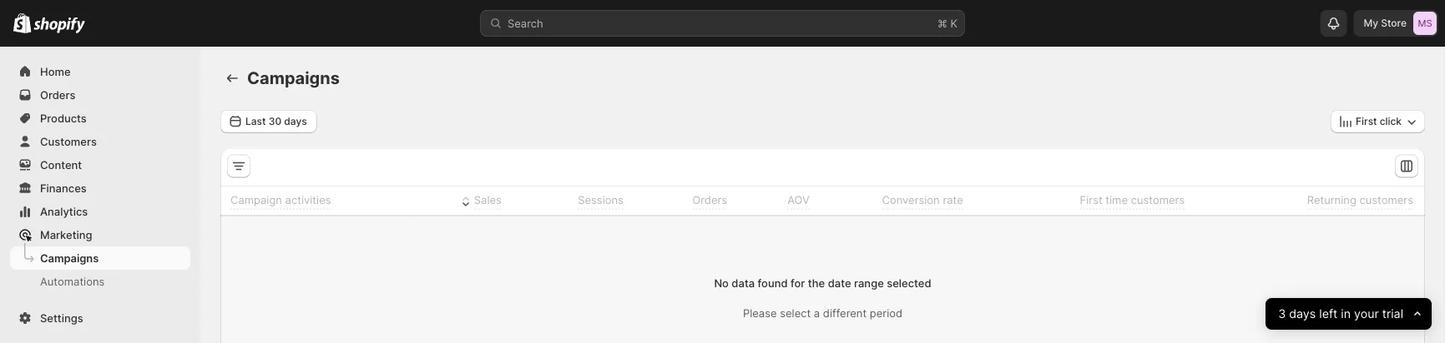 Task type: vqa. For each thing, say whether or not it's contained in the screenshot.
bottommost apps
no



Task type: locate. For each thing, give the bounding box(es) containing it.
date
[[828, 277, 851, 290]]

rate
[[943, 194, 963, 207]]

sales
[[474, 194, 502, 207]]

orders inside button
[[692, 194, 727, 207]]

returning customers button
[[1288, 189, 1416, 213]]

1 vertical spatial orders
[[692, 194, 727, 207]]

campaigns up automations
[[40, 252, 99, 265]]

orders button
[[673, 189, 730, 213]]

customers
[[40, 135, 97, 148]]

days
[[284, 116, 307, 128]]

my store image
[[1413, 12, 1437, 35]]

settings
[[40, 312, 83, 325]]

customers inside button
[[1131, 194, 1185, 207]]

orders down home on the left top
[[40, 88, 76, 101]]

1 horizontal spatial orders
[[692, 194, 727, 207]]

customers
[[1131, 194, 1185, 207], [1359, 194, 1413, 207]]

customers right time
[[1131, 194, 1185, 207]]

period
[[870, 307, 903, 320]]

conversion
[[882, 194, 940, 207]]

orders for orders link
[[40, 88, 76, 101]]

last 30 days button
[[220, 110, 317, 134]]

orders
[[40, 88, 76, 101], [692, 194, 727, 207]]

orders left the aov button
[[692, 194, 727, 207]]

for
[[791, 277, 805, 290]]

customers right the returning
[[1359, 194, 1413, 207]]

range
[[854, 277, 884, 290]]

1 customers from the left
[[1131, 194, 1185, 207]]

0 horizontal spatial campaigns
[[40, 252, 99, 265]]

products
[[40, 112, 87, 125]]

2 customers from the left
[[1359, 194, 1413, 207]]

0 horizontal spatial orders
[[40, 88, 76, 101]]

orders link
[[10, 83, 190, 107]]

1 vertical spatial campaigns
[[40, 252, 99, 265]]

please
[[743, 307, 777, 320]]

0 horizontal spatial customers
[[1131, 194, 1185, 207]]

⌘
[[937, 17, 947, 30]]

30
[[269, 116, 281, 128]]

campaigns up days
[[247, 68, 340, 88]]

sessions
[[578, 194, 624, 207]]

orders for orders button
[[692, 194, 727, 207]]

conversion rate
[[882, 194, 963, 207]]

customers inside button
[[1359, 194, 1413, 207]]

campaigns
[[247, 68, 340, 88], [40, 252, 99, 265]]

aov
[[787, 194, 810, 207]]

search
[[508, 17, 543, 30]]

returning customers
[[1307, 194, 1413, 207]]

the
[[808, 277, 825, 290]]

finances link
[[10, 177, 190, 200]]

content
[[40, 159, 82, 172]]

home
[[40, 65, 71, 78]]

marketing link
[[10, 224, 190, 247]]

0 vertical spatial orders
[[40, 88, 76, 101]]

first time customers
[[1080, 194, 1185, 207]]

1 horizontal spatial customers
[[1359, 194, 1413, 207]]

0 vertical spatial campaigns
[[247, 68, 340, 88]]



Task type: describe. For each thing, give the bounding box(es) containing it.
shopify image
[[13, 13, 31, 33]]

activities
[[285, 194, 331, 207]]

1 horizontal spatial campaigns
[[247, 68, 340, 88]]

last 30 days
[[245, 116, 307, 128]]

time
[[1106, 194, 1128, 207]]

analytics link
[[10, 200, 190, 224]]

a
[[814, 307, 820, 320]]

content link
[[10, 154, 190, 177]]

last
[[245, 116, 266, 128]]

sales button
[[455, 189, 504, 213]]

please select a different period
[[743, 307, 903, 320]]

discounts
[[40, 306, 92, 318]]

campaign
[[230, 194, 282, 207]]

ms button
[[1354, 10, 1438, 37]]

data
[[732, 277, 755, 290]]

no
[[714, 277, 729, 290]]

returning
[[1307, 194, 1356, 207]]

select
[[780, 307, 811, 320]]

products link
[[10, 107, 190, 130]]

aov button
[[768, 189, 812, 213]]

automations link
[[10, 270, 190, 294]]

campaign activities
[[230, 194, 331, 207]]

no data found for the date range selected
[[714, 277, 931, 290]]

first
[[1080, 194, 1103, 207]]

⌘ k
[[937, 17, 958, 30]]

campaigns link
[[10, 247, 190, 270]]

marketing
[[40, 229, 92, 242]]

customers link
[[10, 130, 190, 154]]

k
[[950, 17, 958, 30]]

automations
[[40, 275, 105, 288]]

campaigns inside campaigns 'link'
[[40, 252, 99, 265]]

found
[[758, 277, 788, 290]]

sessions button
[[559, 189, 626, 213]]

analytics
[[40, 205, 88, 218]]

shopify image
[[34, 17, 85, 34]]

different
[[823, 307, 867, 320]]

settings link
[[10, 307, 190, 331]]

selected
[[887, 277, 931, 290]]

first time customers button
[[1061, 189, 1187, 213]]

finances
[[40, 182, 87, 195]]

home link
[[10, 60, 190, 83]]

discounts link
[[10, 301, 190, 324]]



